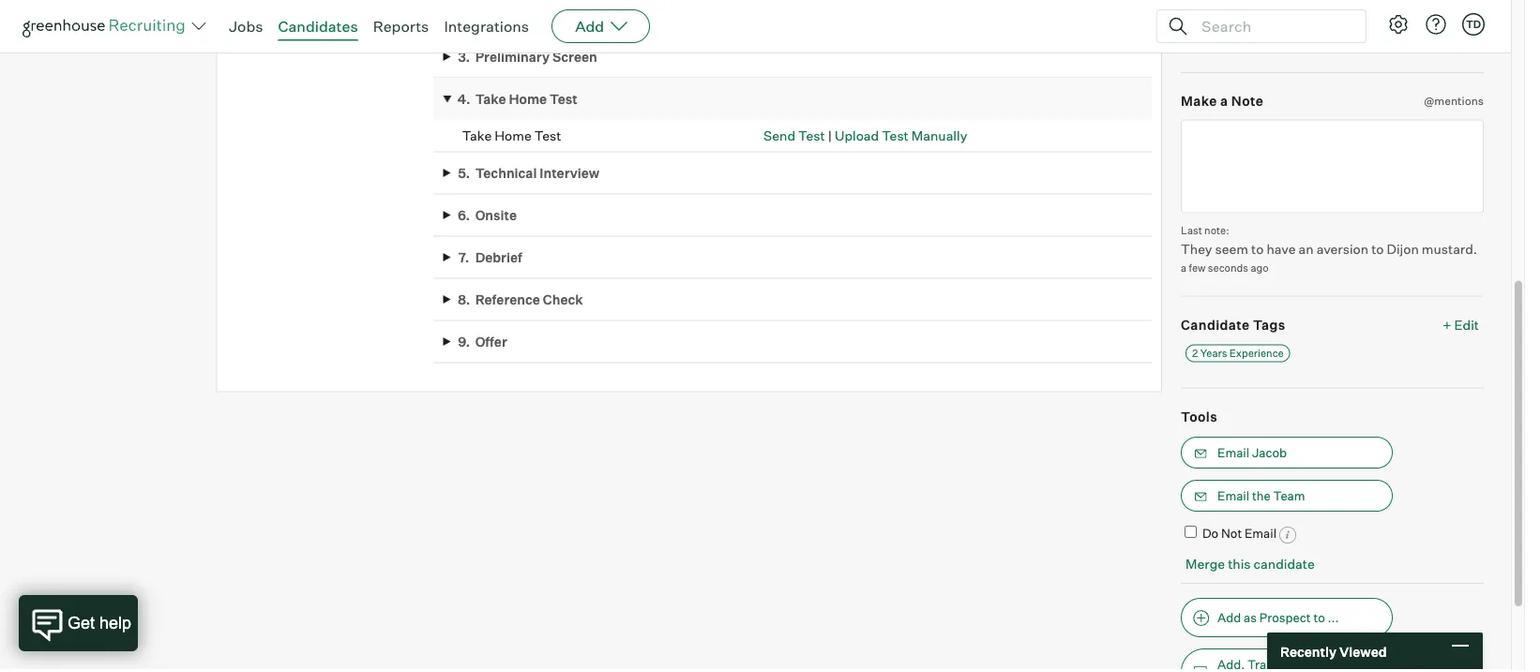 Task type: locate. For each thing, give the bounding box(es) containing it.
do not email
[[1202, 526, 1277, 541]]

None text field
[[1181, 120, 1484, 213]]

0 vertical spatial take
[[475, 91, 506, 107]]

1 vertical spatial |
[[828, 128, 832, 144]]

2 years experience link
[[1186, 345, 1290, 363]]

1 vertical spatial add
[[1217, 610, 1241, 625]]

a
[[1220, 93, 1228, 109], [1181, 262, 1187, 274]]

edit right the +
[[1454, 317, 1479, 333]]

email right not
[[1245, 526, 1277, 541]]

viewed
[[1339, 644, 1387, 660]]

email
[[1217, 446, 1249, 461], [1217, 489, 1249, 504], [1245, 526, 1277, 541]]

add inside popup button
[[575, 17, 604, 36]]

1 vertical spatial email
[[1217, 489, 1249, 504]]

to inside button
[[1313, 610, 1325, 625]]

6.
[[458, 207, 470, 224]]

check
[[543, 292, 583, 308]]

0 vertical spatial |
[[1208, 37, 1212, 52]]

scorecards link
[[254, 25, 434, 44]]

add left as at the bottom of the page
[[1217, 610, 1241, 625]]

1 horizontal spatial to
[[1313, 610, 1325, 625]]

1 horizontal spatial add
[[1217, 610, 1241, 625]]

add as prospect to ... button
[[1181, 598, 1393, 638]]

| right edit link
[[1208, 37, 1212, 52]]

make
[[1181, 93, 1217, 109]]

scorecards
[[254, 26, 324, 43]]

0 vertical spatial a
[[1220, 93, 1228, 109]]

make a note
[[1181, 93, 1264, 109]]

email inside the email jacob "button"
[[1217, 446, 1249, 461]]

to up ago
[[1251, 241, 1264, 257]]

add inside button
[[1217, 610, 1241, 625]]

candidate
[[1181, 317, 1250, 333]]

|
[[1208, 37, 1212, 52], [828, 128, 832, 144]]

test right "send"
[[798, 128, 825, 144]]

add up screen
[[575, 17, 604, 36]]

home up take home test
[[509, 91, 547, 107]]

a left note
[[1220, 93, 1228, 109]]

0 horizontal spatial edit
[[1181, 36, 1206, 52]]

+
[[1443, 317, 1451, 333]]

test right upload
[[882, 128, 909, 144]]

last note: they seem to have an aversion to dijon mustard. a few seconds ago
[[1181, 224, 1477, 274]]

9. offer
[[458, 334, 507, 350]]

this
[[1228, 556, 1251, 572]]

0 vertical spatial add
[[575, 17, 604, 36]]

| inside edit | dismiss
[[1208, 37, 1212, 52]]

3. preliminary screen
[[458, 49, 597, 65]]

candidates link
[[278, 17, 358, 36]]

test
[[550, 91, 578, 107], [534, 128, 561, 144], [798, 128, 825, 144], [882, 128, 909, 144]]

mustard.
[[1422, 241, 1477, 257]]

3.
[[458, 49, 470, 65]]

0 vertical spatial email
[[1217, 446, 1249, 461]]

send
[[764, 128, 795, 144]]

| left upload
[[828, 128, 832, 144]]

a left few
[[1181, 262, 1187, 274]]

candidate tags
[[1181, 317, 1285, 333]]

tank
[[528, 6, 560, 23]]

email the team
[[1217, 489, 1305, 504]]

merge
[[1186, 556, 1225, 572]]

2 vertical spatial email
[[1245, 526, 1277, 541]]

1 horizontal spatial |
[[1208, 37, 1212, 52]]

1 vertical spatial a
[[1181, 262, 1187, 274]]

email left 'jacob'
[[1217, 446, 1249, 461]]

email inside email the team button
[[1217, 489, 1249, 504]]

2 years experience
[[1192, 347, 1284, 360]]

experience
[[1229, 347, 1284, 360]]

recently viewed
[[1280, 644, 1387, 660]]

home
[[509, 91, 547, 107], [494, 128, 532, 144]]

a inside 'last note: they seem to have an aversion to dijon mustard. a few seconds ago'
[[1181, 262, 1187, 274]]

dismiss
[[1215, 36, 1264, 52]]

dismiss link
[[1215, 36, 1264, 52]]

email left the
[[1217, 489, 1249, 504]]

integrations
[[444, 17, 529, 36]]

an
[[1299, 241, 1314, 257]]

add
[[575, 17, 604, 36], [1217, 610, 1241, 625]]

to left dijon in the right top of the page
[[1371, 241, 1384, 257]]

1 horizontal spatial a
[[1220, 93, 1228, 109]]

reports link
[[373, 17, 429, 36]]

email for email jacob
[[1217, 446, 1249, 461]]

Search text field
[[1197, 13, 1349, 40]]

0 horizontal spatial a
[[1181, 262, 1187, 274]]

5.
[[458, 165, 470, 181]]

note
[[1231, 93, 1264, 109]]

edit link
[[1181, 36, 1206, 52]]

1 vertical spatial home
[[494, 128, 532, 144]]

test down screen
[[550, 91, 578, 107]]

2 horizontal spatial to
[[1371, 241, 1384, 257]]

configure image
[[1387, 13, 1410, 36]]

tools
[[1181, 409, 1217, 425]]

to left ...
[[1313, 610, 1325, 625]]

interview
[[540, 165, 600, 181]]

reports
[[373, 17, 429, 36]]

edit
[[1181, 36, 1206, 52], [1454, 317, 1479, 333]]

team
[[1273, 489, 1305, 504]]

0 vertical spatial home
[[509, 91, 547, 107]]

take down 4.
[[462, 128, 492, 144]]

0 horizontal spatial add
[[575, 17, 604, 36]]

home down the 4. take home test
[[494, 128, 532, 144]]

4.
[[457, 91, 470, 107]]

0 vertical spatial edit
[[1181, 36, 1206, 52]]

add for add as prospect to ...
[[1217, 610, 1241, 625]]

take
[[475, 91, 506, 107], [462, 128, 492, 144]]

1 vertical spatial edit
[[1454, 317, 1479, 333]]

recently
[[1280, 644, 1336, 660]]

prospect
[[1259, 610, 1311, 625]]

td
[[1466, 18, 1481, 30]]

test up 5. technical interview
[[534, 128, 561, 144]]

take right 4.
[[475, 91, 506, 107]]

not
[[1221, 526, 1242, 541]]

to
[[1251, 241, 1264, 257], [1371, 241, 1384, 257], [1313, 610, 1325, 625]]

edit left dismiss link
[[1181, 36, 1206, 52]]



Task type: vqa. For each thing, say whether or not it's contained in the screenshot.


Task type: describe. For each thing, give the bounding box(es) containing it.
do
[[1202, 526, 1218, 541]]

+ edit
[[1443, 317, 1479, 333]]

debrief
[[475, 249, 522, 266]]

add as prospect to ...
[[1217, 610, 1339, 625]]

5. technical interview
[[458, 165, 600, 181]]

8.
[[458, 292, 470, 308]]

screen
[[552, 49, 597, 65]]

email for email the team
[[1217, 489, 1249, 504]]

0 horizontal spatial to
[[1251, 241, 1264, 257]]

they
[[1181, 241, 1212, 257]]

2. holding tank
[[458, 6, 560, 23]]

take home test
[[462, 128, 561, 144]]

greenhouse recruiting image
[[23, 15, 191, 38]]

years
[[1200, 347, 1227, 360]]

td button
[[1462, 13, 1485, 36]]

9.
[[458, 334, 470, 350]]

tags
[[1253, 317, 1285, 333]]

edit | dismiss
[[1181, 36, 1264, 52]]

jobs
[[229, 17, 263, 36]]

2
[[1192, 347, 1198, 360]]

ago
[[1251, 262, 1269, 274]]

7. debrief
[[459, 249, 522, 266]]

email jacob
[[1217, 446, 1287, 461]]

add button
[[552, 9, 650, 43]]

email jacob button
[[1181, 437, 1393, 469]]

8. reference check
[[458, 292, 583, 308]]

merge this candidate
[[1186, 556, 1315, 572]]

note:
[[1204, 224, 1229, 237]]

td button
[[1458, 9, 1488, 39]]

0 horizontal spatial |
[[828, 128, 832, 144]]

seem
[[1215, 241, 1248, 257]]

candidates
[[278, 17, 358, 36]]

offer
[[475, 334, 507, 350]]

last
[[1181, 224, 1202, 237]]

1 vertical spatial take
[[462, 128, 492, 144]]

6. onsite
[[458, 207, 517, 224]]

seconds
[[1208, 262, 1248, 274]]

the
[[1252, 489, 1271, 504]]

aversion
[[1316, 241, 1369, 257]]

few
[[1189, 262, 1206, 274]]

have
[[1267, 241, 1296, 257]]

2.
[[458, 6, 470, 23]]

onsite
[[475, 207, 517, 224]]

integrations link
[[444, 17, 529, 36]]

jobs link
[[229, 17, 263, 36]]

as
[[1244, 610, 1257, 625]]

upload
[[835, 128, 879, 144]]

@mentions
[[1424, 94, 1484, 108]]

7.
[[459, 249, 469, 266]]

technical
[[475, 165, 537, 181]]

send test link
[[764, 128, 825, 144]]

email the team button
[[1181, 480, 1393, 512]]

...
[[1328, 610, 1339, 625]]

dijon
[[1387, 241, 1419, 257]]

@mentions link
[[1424, 92, 1484, 110]]

manually
[[911, 128, 967, 144]]

send test | upload test manually
[[764, 128, 967, 144]]

holding
[[475, 6, 526, 23]]

add for add
[[575, 17, 604, 36]]

upload test manually link
[[835, 128, 967, 144]]

4. take home test
[[457, 91, 578, 107]]

+ edit link
[[1438, 312, 1484, 338]]

jacob
[[1252, 446, 1287, 461]]

reference
[[475, 292, 540, 308]]

1 horizontal spatial edit
[[1454, 317, 1479, 333]]

candidate
[[1254, 556, 1315, 572]]

preliminary
[[475, 49, 550, 65]]

Do Not Email checkbox
[[1185, 526, 1197, 538]]

merge this candidate link
[[1186, 556, 1315, 572]]



